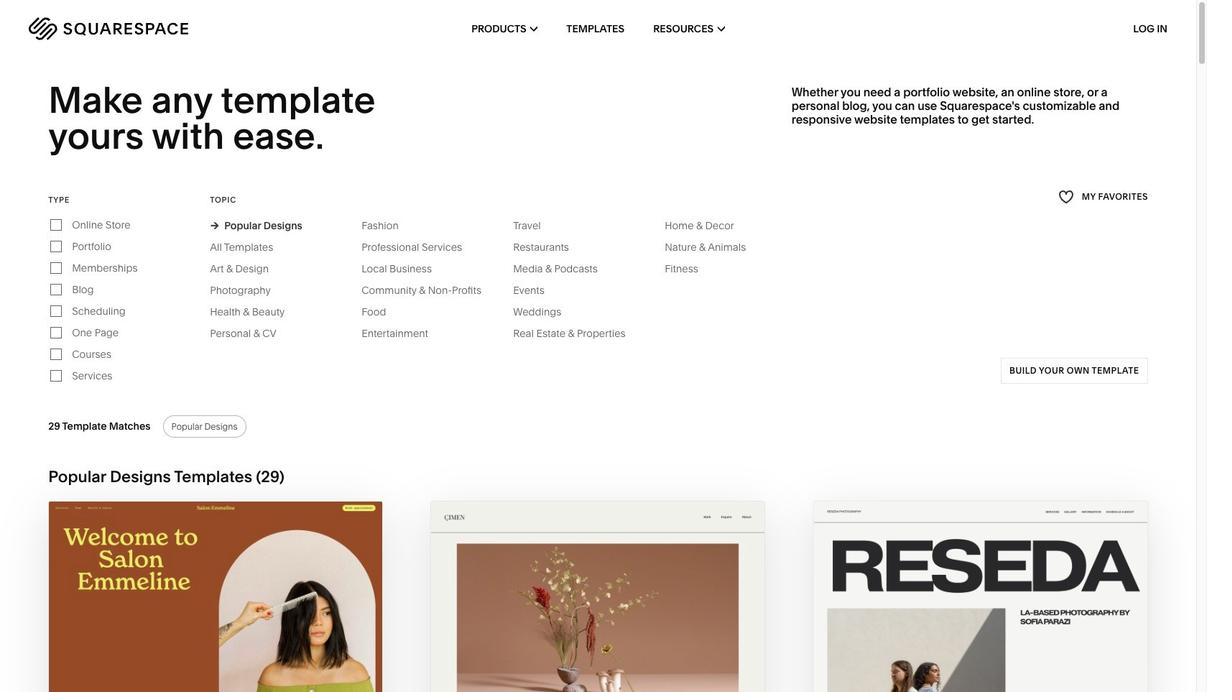 Task type: describe. For each thing, give the bounding box(es) containing it.
çimen image
[[432, 502, 765, 692]]



Task type: locate. For each thing, give the bounding box(es) containing it.
emmeline image
[[49, 502, 383, 692]]

reseda image
[[814, 502, 1148, 692]]



Task type: vqa. For each thing, say whether or not it's contained in the screenshot.
bottommost Real Estate & Properties
no



